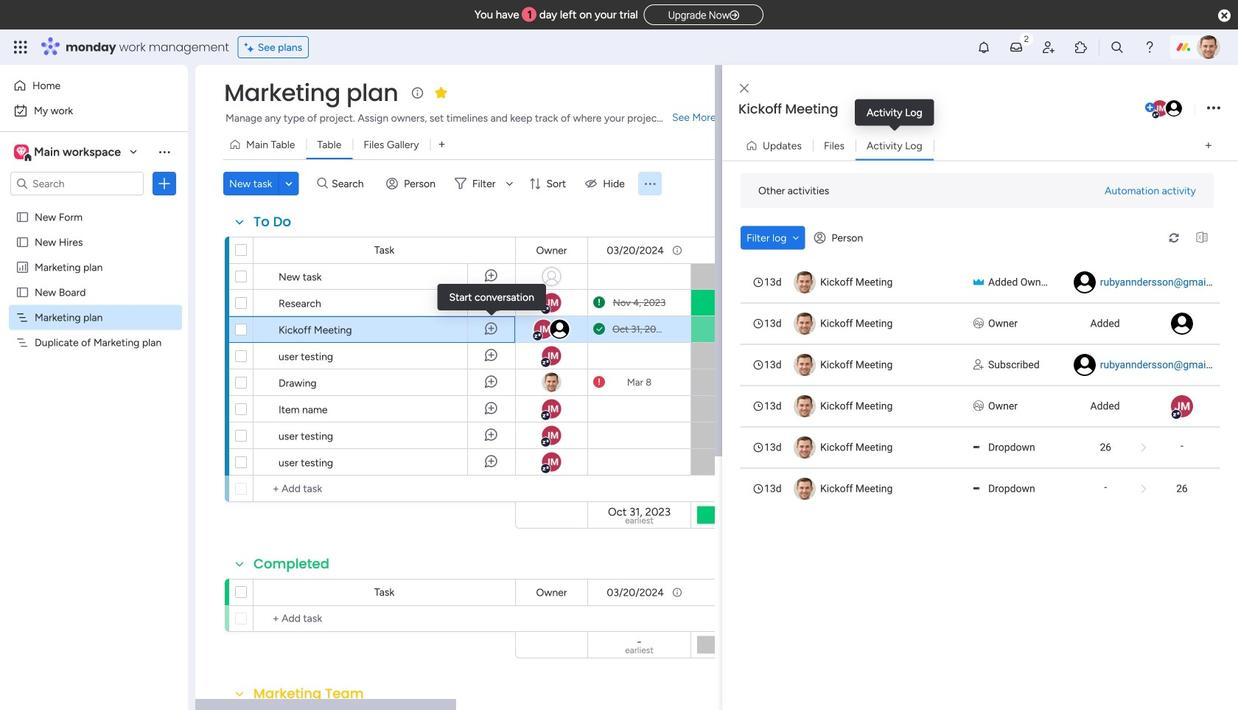Task type: locate. For each thing, give the bounding box(es) containing it.
search everything image
[[1111, 40, 1125, 55]]

1 horizontal spatial angle down image
[[793, 233, 800, 243]]

0 vertical spatial angle down image
[[285, 178, 293, 189]]

public board image down public dashboard icon
[[15, 285, 29, 299]]

public board image up public dashboard icon
[[15, 235, 29, 249]]

2 image
[[1021, 30, 1034, 47]]

workspace image
[[14, 144, 29, 160], [16, 144, 26, 160]]

new crown image
[[974, 275, 984, 290]]

2 workspace image from the left
[[16, 144, 26, 160]]

close image
[[740, 83, 749, 94]]

column information image
[[672, 244, 684, 256], [672, 587, 684, 598]]

0 horizontal spatial angle down image
[[285, 178, 293, 189]]

+ Add task text field
[[261, 480, 509, 498], [261, 610, 509, 628]]

1 vertical spatial public board image
[[15, 285, 29, 299]]

v2 dropdown column image
[[974, 481, 980, 497]]

dapulse rightstroke image
[[730, 10, 740, 21]]

0 vertical spatial public board image
[[15, 235, 29, 249]]

monday marketplace image
[[1074, 40, 1089, 55]]

public board image
[[15, 235, 29, 249], [15, 285, 29, 299]]

1 + add task text field from the top
[[261, 480, 509, 498]]

rubyanndersson@gmail.com image
[[1165, 99, 1184, 118]]

None field
[[220, 77, 402, 108], [735, 100, 1143, 119], [250, 212, 295, 232], [533, 242, 571, 258], [604, 242, 668, 258], [250, 555, 333, 574], [533, 584, 571, 601], [604, 584, 668, 601], [250, 684, 368, 704], [220, 77, 402, 108], [735, 100, 1143, 119], [250, 212, 295, 232], [533, 242, 571, 258], [604, 242, 668, 258], [250, 555, 333, 574], [533, 584, 571, 601], [604, 584, 668, 601], [250, 684, 368, 704]]

v2 surface invite image
[[974, 357, 984, 373]]

v2 dropdown column image
[[974, 440, 980, 455]]

1 v2 overdue deadline image from the top
[[594, 296, 605, 310]]

v2 overdue deadline image up v2 done deadline icon
[[594, 296, 605, 310]]

arrow down image
[[501, 175, 519, 192]]

option
[[9, 74, 179, 97], [9, 99, 179, 122], [0, 204, 188, 207]]

2 column information image from the top
[[672, 587, 684, 598]]

help image
[[1143, 40, 1158, 55]]

angle down image
[[285, 178, 293, 189], [793, 233, 800, 243]]

Search field
[[328, 173, 372, 194]]

0 vertical spatial v2 overdue deadline image
[[594, 296, 605, 310]]

invite members image
[[1042, 40, 1057, 55]]

Search in workspace field
[[31, 175, 123, 192]]

v2 overdue deadline image down v2 done deadline icon
[[594, 375, 605, 389]]

1 vertical spatial v2 overdue deadline image
[[594, 375, 605, 389]]

export to excel image
[[1191, 232, 1215, 243]]

1 vertical spatial option
[[9, 99, 179, 122]]

see plans image
[[245, 39, 258, 55]]

list box
[[0, 202, 188, 554], [741, 261, 1232, 509]]

terry turtle image
[[1198, 35, 1221, 59]]

0 horizontal spatial list box
[[0, 202, 188, 554]]

1 vertical spatial column information image
[[672, 587, 684, 598]]

v2 overdue deadline image
[[594, 296, 605, 310], [594, 375, 605, 389]]

remove from favorites image
[[434, 85, 449, 100]]

v2 multiple person column image
[[974, 316, 984, 331]]

v2 done deadline image
[[594, 322, 605, 336]]

0 vertical spatial + add task text field
[[261, 480, 509, 498]]

0 vertical spatial column information image
[[672, 244, 684, 256]]

2 vertical spatial option
[[0, 204, 188, 207]]

1 vertical spatial + add task text field
[[261, 610, 509, 628]]

dapulse close image
[[1219, 8, 1232, 24]]

options image
[[157, 176, 172, 191]]



Task type: describe. For each thing, give the bounding box(es) containing it.
add view image
[[1206, 140, 1212, 151]]

1 column information image from the top
[[672, 244, 684, 256]]

update feed image
[[1010, 40, 1024, 55]]

v2 multiple person column image
[[974, 399, 984, 414]]

2 + add task text field from the top
[[261, 610, 509, 628]]

workspace selection element
[[14, 143, 123, 162]]

show board description image
[[409, 86, 427, 100]]

add view image
[[439, 139, 445, 150]]

menu image
[[643, 176, 658, 191]]

public dashboard image
[[15, 260, 29, 274]]

2 v2 overdue deadline image from the top
[[594, 375, 605, 389]]

1 workspace image from the left
[[14, 144, 29, 160]]

options image
[[1208, 98, 1221, 118]]

notifications image
[[977, 40, 992, 55]]

2 public board image from the top
[[15, 285, 29, 299]]

1 public board image from the top
[[15, 235, 29, 249]]

dapulse addbtn image
[[1146, 103, 1156, 113]]

0 vertical spatial option
[[9, 74, 179, 97]]

select product image
[[13, 40, 28, 55]]

refresh image
[[1163, 232, 1187, 243]]

public board image
[[15, 210, 29, 224]]

1 horizontal spatial list box
[[741, 261, 1232, 509]]

v2 search image
[[317, 175, 328, 192]]

workspace options image
[[157, 144, 172, 159]]

1 vertical spatial angle down image
[[793, 233, 800, 243]]

dapulse drag 2 image
[[725, 371, 730, 388]]



Task type: vqa. For each thing, say whether or not it's contained in the screenshot.
second heading from the top of the page
no



